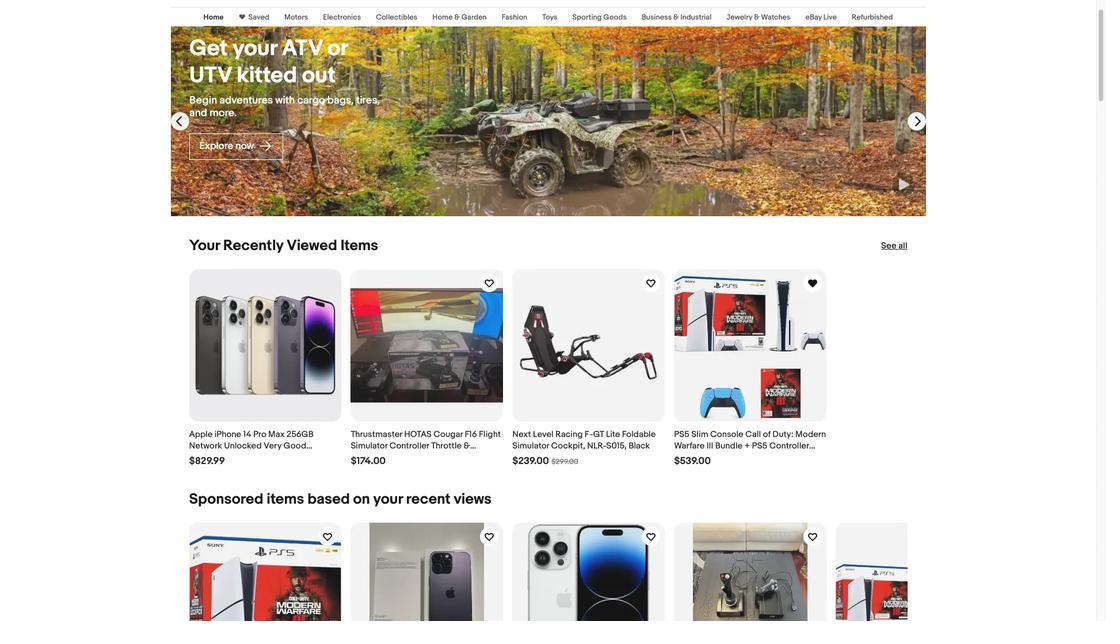 Task type: vqa. For each thing, say whether or not it's contained in the screenshot.
PS5 Slim Console Call of Duty: Modern Warfare III Bundle + PS5 Controller Blue
yes



Task type: locate. For each thing, give the bounding box(es) containing it.
1 horizontal spatial simulator
[[512, 441, 549, 452]]

business & industrial
[[642, 13, 712, 22]]

see all link
[[881, 241, 908, 252]]

watches
[[761, 13, 791, 22]]

simulator up joystick
[[351, 441, 388, 452]]

0 horizontal spatial controller
[[390, 441, 429, 452]]

1 vertical spatial your
[[373, 491, 403, 509]]

tires,
[[356, 94, 380, 107]]

simulator down next
[[512, 441, 549, 452]]

business
[[642, 13, 672, 22]]

your down saved link
[[232, 35, 277, 62]]

0 horizontal spatial simulator
[[351, 441, 388, 452]]

home left garden at top left
[[432, 13, 453, 22]]

0 vertical spatial your
[[232, 35, 277, 62]]

controller down duty: at bottom right
[[770, 441, 809, 452]]

your
[[232, 35, 277, 62], [373, 491, 403, 509]]

$829.99
[[189, 456, 225, 467]]

ebay live link
[[806, 13, 837, 22]]

good
[[283, 441, 306, 452]]

foldable
[[622, 429, 656, 440]]

kitted
[[236, 62, 297, 89]]

adventures
[[219, 94, 273, 107]]

previous price $299.00 text field
[[551, 458, 578, 467]]

home for home & garden
[[432, 13, 453, 22]]

nlr-
[[587, 441, 607, 452]]

out
[[302, 62, 335, 89]]

simulator
[[351, 441, 388, 452], [512, 441, 549, 452]]

see
[[881, 241, 897, 252]]

1 home from the left
[[204, 13, 224, 22]]

& right business
[[674, 13, 679, 22]]

14
[[243, 429, 251, 440]]

with
[[275, 94, 295, 107]]

industrial
[[681, 13, 712, 22]]

recent
[[406, 491, 451, 509]]

home for home
[[204, 13, 224, 22]]

controller down hotas
[[390, 441, 429, 452]]

sponsored
[[189, 491, 263, 509]]

hotas
[[404, 429, 432, 440]]

$299.00
[[551, 458, 578, 467]]

home
[[204, 13, 224, 22], [432, 13, 453, 22]]

0 vertical spatial ps5
[[674, 429, 690, 440]]

or
[[327, 35, 348, 62]]

your right on
[[373, 491, 403, 509]]

f16
[[465, 429, 477, 440]]

$239.00
[[512, 456, 549, 467]]

& for business
[[674, 13, 679, 22]]

blue
[[674, 452, 691, 463]]

$539.00
[[674, 456, 711, 467]]

iphone
[[215, 429, 241, 440]]

ps5 right +
[[752, 441, 768, 452]]

atv
[[282, 35, 322, 62]]

your recently viewed items link
[[189, 237, 378, 255]]

max
[[268, 429, 285, 440]]

garden
[[462, 13, 487, 22]]

0 horizontal spatial home
[[204, 13, 224, 22]]

recently
[[223, 237, 283, 255]]

home & garden link
[[432, 13, 487, 22]]

black
[[629, 441, 650, 452]]

1 horizontal spatial your
[[373, 491, 403, 509]]

electronics link
[[323, 13, 361, 22]]

0 horizontal spatial your
[[232, 35, 277, 62]]

racing
[[556, 429, 583, 440]]

unlocked
[[224, 441, 262, 452]]

2 home from the left
[[432, 13, 453, 22]]

1 horizontal spatial controller
[[770, 441, 809, 452]]

sporting goods
[[573, 13, 627, 22]]

slim
[[692, 429, 708, 440]]

ps5 up warfare on the bottom right of page
[[674, 429, 690, 440]]

level
[[533, 429, 554, 440]]

iii
[[707, 441, 713, 452]]

items
[[341, 237, 378, 255]]

1 controller from the left
[[390, 441, 429, 452]]

1 horizontal spatial ps5
[[752, 441, 768, 452]]

2 simulator from the left
[[512, 441, 549, 452]]

ps5
[[674, 429, 690, 440], [752, 441, 768, 452]]

saved link
[[245, 13, 269, 22]]

cougar
[[434, 429, 463, 440]]

flight
[[479, 429, 501, 440]]

& right jewelry
[[754, 13, 760, 22]]

simulator inside thrustmaster hotas cougar f16 flight simulator controller throttle & joystick
[[351, 441, 388, 452]]

your recently viewed items
[[189, 237, 378, 255]]

more.
[[209, 107, 237, 120]]

1 horizontal spatial home
[[432, 13, 453, 22]]

toys
[[542, 13, 558, 22]]

& down f16
[[464, 441, 470, 452]]

$539.00 text field
[[674, 456, 711, 468]]

items
[[267, 491, 304, 509]]

& for home
[[454, 13, 460, 22]]

utv
[[189, 62, 232, 89]]

next
[[512, 429, 531, 440]]

controller
[[390, 441, 429, 452], [770, 441, 809, 452]]

2 controller from the left
[[770, 441, 809, 452]]

home up get
[[204, 13, 224, 22]]

console
[[710, 429, 744, 440]]

refurbished link
[[852, 13, 893, 22]]

& left garden at top left
[[454, 13, 460, 22]]

cockpit,
[[551, 441, 585, 452]]

motors
[[284, 13, 308, 22]]

256gb
[[287, 429, 314, 440]]

& for jewelry
[[754, 13, 760, 22]]

cargo
[[297, 94, 325, 107]]

fashion link
[[502, 13, 527, 22]]

gt
[[593, 429, 604, 440]]

all
[[899, 241, 908, 252]]

your
[[189, 237, 220, 255]]

1 simulator from the left
[[351, 441, 388, 452]]



Task type: describe. For each thing, give the bounding box(es) containing it.
warfare
[[674, 441, 705, 452]]

ps5 slim console call of duty: modern warfare iii bundle + ps5 controller blue
[[674, 429, 826, 463]]

throttle
[[431, 441, 462, 452]]

fashion
[[502, 13, 527, 22]]

+
[[745, 441, 750, 452]]

thrustmaster
[[351, 429, 402, 440]]

very
[[264, 441, 282, 452]]

get your atv or utv kitted out begin adventures with cargo bags, tires, and more.
[[189, 35, 380, 120]]

apple
[[189, 429, 213, 440]]

f-
[[585, 429, 593, 440]]

motors link
[[284, 13, 308, 22]]

saved
[[248, 13, 269, 22]]

views
[[454, 491, 492, 509]]

1 vertical spatial ps5
[[752, 441, 768, 452]]

on
[[353, 491, 370, 509]]

s015,
[[607, 441, 627, 452]]

jewelry & watches
[[727, 13, 791, 22]]

pro
[[253, 429, 266, 440]]

0 horizontal spatial ps5
[[674, 429, 690, 440]]

controller inside thrustmaster hotas cougar f16 flight simulator controller throttle & joystick
[[390, 441, 429, 452]]

based
[[308, 491, 350, 509]]

bags,
[[327, 94, 354, 107]]

ebay
[[806, 13, 822, 22]]

live
[[824, 13, 837, 22]]

viewed
[[287, 237, 337, 255]]

home & garden
[[432, 13, 487, 22]]

collectibles link
[[376, 13, 418, 22]]

$174.00
[[351, 456, 386, 467]]

ebay live
[[806, 13, 837, 22]]

sponsored items based on your recent views
[[189, 491, 492, 509]]

collectibles
[[376, 13, 418, 22]]

apple iphone 14 pro max 256gb network unlocked very good condition
[[189, 429, 314, 463]]

electronics
[[323, 13, 361, 22]]

simulator inside "next level racing f-gt lite foldable simulator cockpit, nlr-s015, black $239.00 $299.00"
[[512, 441, 549, 452]]

explore now
[[199, 141, 256, 152]]

explore
[[199, 141, 233, 152]]

lite
[[606, 429, 620, 440]]

& inside thrustmaster hotas cougar f16 flight simulator controller throttle & joystick
[[464, 441, 470, 452]]

jewelry
[[727, 13, 753, 22]]

begin
[[189, 94, 217, 107]]

$174.00 text field
[[351, 456, 386, 468]]

your inside get your atv or utv kitted out begin adventures with cargo bags, tires, and more.
[[232, 35, 277, 62]]

condition
[[189, 452, 228, 463]]

sporting
[[573, 13, 602, 22]]

refurbished
[[852, 13, 893, 22]]

of
[[763, 429, 771, 440]]

modern
[[796, 429, 826, 440]]

and
[[189, 107, 207, 120]]

controller inside ps5 slim console call of duty: modern warfare iii bundle + ps5 controller blue
[[770, 441, 809, 452]]

business & industrial link
[[642, 13, 712, 22]]

sporting goods link
[[573, 13, 627, 22]]

toys link
[[542, 13, 558, 22]]

jewelry & watches link
[[727, 13, 791, 22]]

$829.99 text field
[[189, 456, 225, 468]]

call
[[746, 429, 761, 440]]

next level racing f-gt lite foldable simulator cockpit, nlr-s015, black $239.00 $299.00
[[512, 429, 656, 467]]

bundle
[[715, 441, 743, 452]]

duty:
[[773, 429, 794, 440]]

see all
[[881, 241, 908, 252]]

network
[[189, 441, 222, 452]]

$239.00 text field
[[512, 456, 549, 468]]

goods
[[604, 13, 627, 22]]

now
[[236, 141, 254, 152]]

thrustmaster hotas cougar f16 flight simulator controller throttle & joystick
[[351, 429, 501, 463]]

joystick
[[351, 452, 384, 463]]

get your atv or utv kitted out main content
[[0, 0, 1097, 622]]



